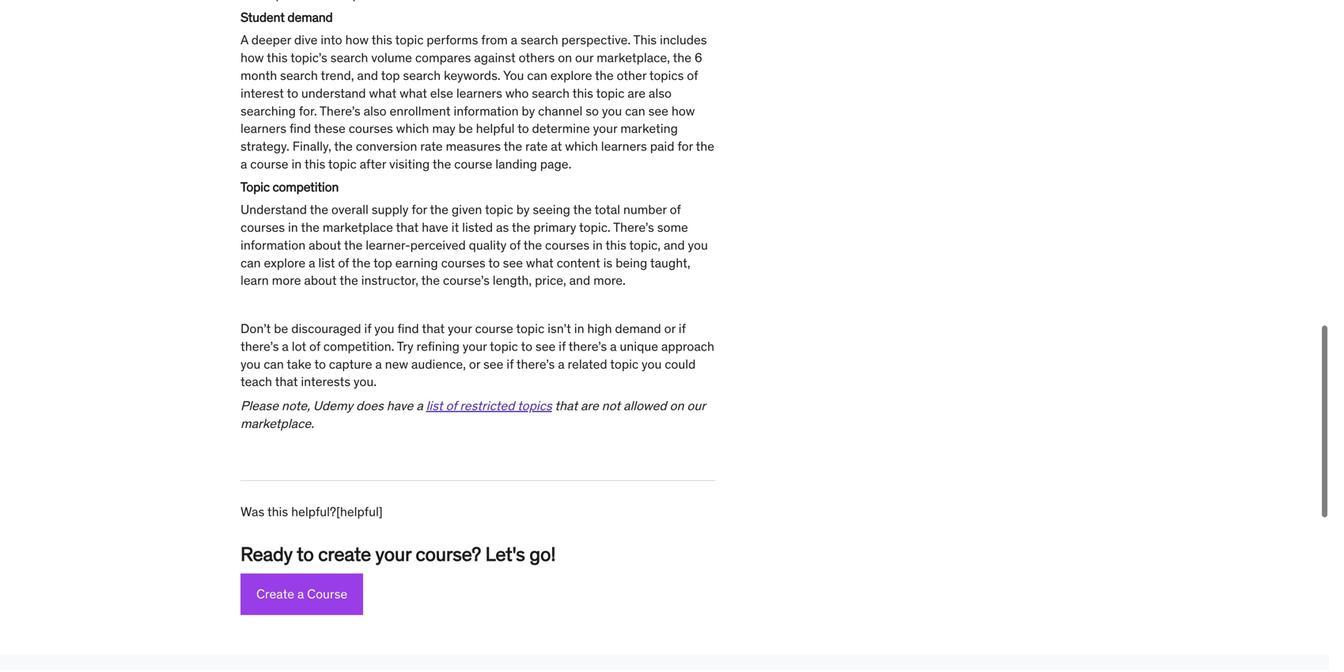 Task type: vqa. For each thing, say whether or not it's contained in the screenshot.
THE ANSWERS
no



Task type: describe. For each thing, give the bounding box(es) containing it.
the inside how learners find these courses which may be helpful to determine your marketing strategy. finally, the c
[[334, 138, 353, 154]]

1 vertical spatial or
[[469, 356, 480, 372]]

of the top earning courses to see what content is being taught, learn more about the instructor, the course's length, price, and more.
[[241, 255, 690, 289]]

see inside of the top earning courses to see what content is being taught, learn more about the instructor, the course's length, price, and more.
[[503, 255, 523, 271]]

includes
[[660, 32, 707, 48]]

course's
[[443, 272, 490, 289]]

learn
[[241, 272, 269, 289]]

instructor,
[[361, 272, 418, 289]]

search up others
[[521, 32, 558, 48]]

create
[[318, 542, 371, 566]]

find inside how learners find these courses which may be helpful to determine your marketing strategy. finally, the c
[[290, 120, 311, 137]]

interests
[[301, 374, 351, 390]]

c
[[356, 138, 362, 154]]

you inside 'you can explore a list'
[[688, 237, 708, 253]]

audience,
[[411, 356, 466, 372]]

have inside understand the overall supply for the given topic by seeing the total number of courses in the marketplace that have it listed as the primary topic. there's some information about the learner-perceived quality of the courses in this topic, and
[[422, 219, 448, 235]]

search up else
[[403, 67, 441, 83]]

that inside that are not allowed on our marketplace.
[[555, 398, 578, 414]]

by inside understand the overall supply for the given topic by seeing the total number of courses in the marketplace that have it listed as the primary topic. there's some information about the learner-perceived quality of the courses in this topic, and
[[516, 201, 530, 218]]

lot
[[292, 338, 306, 354]]

take
[[287, 356, 312, 372]]

topic inside understand the overall supply for the given topic by seeing the total number of courses in the marketplace that have it listed as the primary topic. there's some information about the learner-perceived quality of the courses in this topic, and
[[485, 201, 513, 218]]

ready to create your course? let's go!
[[241, 542, 556, 566]]

our inside that are not allowed on our marketplace.
[[687, 398, 705, 414]]

don't be discouraged if you find that your course topic isn't in high demand or if there's a lot of competition. try refining your topic to see if there's a unique approach you can take to capture a new audience, or see if there's a related topic you could teach that interests you.
[[241, 320, 714, 390]]

measures
[[446, 138, 501, 154]]

on inside that are not allowed on our marketplace.
[[670, 398, 684, 414]]

[helpful]
[[336, 504, 383, 520]]

course down strategy.
[[250, 156, 288, 172]]

topics inside "ther topics of interest"
[[649, 67, 684, 83]]

see down isn't
[[536, 338, 556, 354]]

does
[[356, 398, 384, 414]]

may
[[432, 120, 456, 137]]

the right paid
[[696, 138, 715, 154]]

that up refining at bottom left
[[422, 320, 445, 337]]

this inside onversion rate measures the rate at which learners paid for the a course in this topic after visiting the course landing page.
[[305, 156, 325, 172]]

which inside onversion rate measures the rate at which learners paid for the a course in this topic after visiting the course landing page.
[[565, 138, 598, 154]]

of up some in the top of the page
[[670, 201, 681, 218]]

taught,
[[650, 255, 690, 271]]

being
[[616, 255, 647, 271]]

1 horizontal spatial list
[[426, 398, 443, 414]]

the left given
[[430, 201, 449, 218]]

related
[[568, 356, 607, 372]]

create a course link
[[241, 574, 363, 615]]

visiting
[[389, 156, 430, 172]]

courses inside of the top earning courses to see what content is being taught, learn more about the instructor, the course's length, price, and more.
[[441, 255, 486, 271]]

the down 'primary'
[[524, 237, 542, 253]]

determine
[[532, 120, 590, 137]]

topic inside onversion rate measures the rate at which learners paid for the a course in this topic after visiting the course landing page.
[[328, 156, 357, 172]]

of left restricted
[[446, 398, 457, 414]]

s
[[280, 67, 286, 83]]

to understand what what else learners who search this topic are also searching for. there's also enrollment information by channel so you can see
[[241, 85, 672, 119]]

in inside onversion rate measures the rate at which learners paid for the a course in this topic after visiting the course landing page.
[[292, 156, 302, 172]]

of inside "ther topics of interest"
[[687, 67, 698, 83]]

teach
[[241, 374, 272, 390]]

to down length,
[[521, 338, 533, 354]]

the right visiting
[[433, 156, 451, 172]]

understand the overall supply for the given topic by seeing the total number of courses in the marketplace that have it listed as the primary topic. there's some information about the learner-perceived quality of the courses in this topic, and
[[241, 201, 688, 253]]

your right refining at bottom left
[[463, 338, 487, 354]]

go!
[[530, 542, 556, 566]]

understand
[[241, 201, 307, 218]]

can inside to understand what what else learners who search this topic are also searching for. there's also enrollment information by channel so you can see
[[625, 103, 645, 119]]

supply
[[372, 201, 409, 218]]

this inside to understand what what else learners who search this topic are also searching for. there's also enrollment information by channel so you can see
[[573, 85, 593, 101]]

find inside don't be discouraged if you find that your course topic isn't in high demand or if there's a lot of competition. try refining your topic to see if there's a unique approach you can take to capture a new audience, or see if there's a related topic you could teach that interests you.
[[398, 320, 419, 337]]

capture
[[329, 356, 372, 372]]

let's
[[485, 542, 525, 566]]

list of restricted topics link
[[426, 398, 552, 414]]

compares
[[415, 50, 471, 66]]

competition.
[[323, 338, 394, 354]]

see inside to understand what what else learners who search this topic are also searching for. there's also enrollment information by channel so you can see
[[648, 103, 669, 119]]

these
[[314, 120, 346, 137]]

topic,
[[629, 237, 661, 253]]

courses inside how learners find these courses which may be helpful to determine your marketing strategy. finally, the c
[[349, 120, 393, 137]]

understand
[[301, 85, 366, 101]]

information inside understand the overall supply for the given topic by seeing the total number of courses in the marketplace that have it listed as the primary topic. there's some information about the learner-perceived quality of the courses in this topic, and
[[241, 237, 306, 253]]

the down earning
[[421, 272, 440, 289]]

so
[[586, 103, 599, 119]]

1 horizontal spatial there's
[[516, 356, 555, 372]]

0 horizontal spatial topics
[[517, 398, 552, 414]]

you
[[503, 67, 524, 83]]

you down unique
[[642, 356, 662, 372]]

refining
[[417, 338, 460, 354]]

learner-
[[366, 237, 410, 253]]

else
[[430, 85, 453, 101]]

your up refining at bottom left
[[448, 320, 472, 337]]

0 horizontal spatial what
[[369, 85, 397, 101]]

onversion rate measures the rate at which learners paid for the a course in this topic after visiting the course landing page.
[[241, 138, 715, 172]]

some
[[657, 219, 688, 235]]

the up the topic.
[[573, 201, 592, 218]]

your right create
[[375, 542, 411, 566]]

this up volume
[[372, 32, 392, 48]]

could
[[665, 356, 696, 372]]

if up list of restricted topics link
[[507, 356, 514, 372]]

for inside understand the overall supply for the given topic by seeing the total number of courses in the marketplace that have it listed as the primary topic. there's some information about the learner-perceived quality of the courses in this topic, and
[[412, 201, 427, 218]]

helpful
[[476, 120, 515, 137]]

in down understand
[[288, 219, 298, 235]]

1 horizontal spatial what
[[400, 85, 427, 101]]

interest
[[241, 85, 284, 101]]

marketing
[[620, 120, 678, 137]]

of right quality
[[510, 237, 521, 253]]

into
[[321, 32, 342, 48]]

if up approach
[[679, 320, 686, 337]]

create
[[256, 586, 294, 602]]

in inside don't be discouraged if you find that your course topic isn't in high demand or if there's a lot of competition. try refining your topic to see if there's a unique approach you can take to capture a new audience, or see if there's a related topic you could teach that interests you.
[[574, 320, 584, 337]]

course down measures
[[454, 156, 492, 172]]

your inside how learners find these courses which may be helpful to determine your marketing strategy. finally, the c
[[593, 120, 617, 137]]

2 horizontal spatial there's
[[569, 338, 607, 354]]

see up list of restricted topics link
[[483, 356, 504, 372]]

the left 'instructor,'
[[340, 272, 358, 289]]

about inside understand the overall supply for the given topic by seeing the total number of courses in the marketplace that have it listed as the primary topic. there's some information about the learner-perceived quality of the courses in this topic, and
[[309, 237, 341, 253]]

the down marketplace
[[344, 237, 363, 253]]

the left "top"
[[352, 255, 371, 271]]

that are not allowed on our marketplace.
[[241, 398, 705, 432]]

page.
[[540, 156, 572, 172]]

which inside how learners find these courses which may be helpful to determine your marketing strategy. finally, the c
[[396, 120, 429, 137]]

1 rate from the left
[[420, 138, 443, 154]]

topic up list of restricted topics link
[[490, 338, 518, 354]]

isn't
[[548, 320, 571, 337]]

marketplace
[[323, 219, 393, 235]]

not
[[602, 398, 620, 414]]

deeper
[[251, 32, 291, 48]]

,
[[351, 67, 354, 83]]

as
[[496, 219, 509, 235]]

can inside don't be discouraged if you find that your course topic isn't in high demand or if there's a lot of competition. try refining your topic to see if there's a unique approach you can take to capture a new audience, or see if there's a related topic you could teach that interests you.
[[264, 356, 284, 372]]

helpful?
[[291, 504, 336, 520]]

and inside of the top earning courses to see what content is being taught, learn more about the instructor, the course's length, price, and more.
[[569, 272, 591, 289]]

in down the topic.
[[593, 237, 603, 253]]

is
[[603, 255, 613, 271]]

the down understand
[[301, 219, 320, 235]]

the up landing
[[504, 138, 522, 154]]

a inside 'link'
[[297, 586, 304, 602]]

op
[[386, 67, 400, 83]]

you up 'competition.'
[[374, 320, 394, 337]]

to inside how learners find these courses which may be helpful to determine your marketing strategy. finally, the c
[[518, 120, 529, 137]]

udemy
[[313, 398, 353, 414]]

courses down understand
[[241, 219, 285, 235]]

discouraged
[[291, 320, 361, 337]]

you up the teach
[[241, 356, 261, 372]]

can inside 'you can explore a list'
[[241, 255, 261, 271]]

topic left isn't
[[516, 320, 545, 337]]

that down take
[[275, 374, 298, 390]]

a deeper dive into how this topic performs from a search perspective. this includes how this topic's search volume compares against others on our marketplace, the 6 month s
[[241, 32, 707, 83]]

courses up content
[[545, 237, 590, 253]]

earch trend , and t op search keywords. you can explore the o
[[286, 67, 624, 83]]

0 vertical spatial and
[[357, 67, 378, 83]]

marketplace,
[[597, 50, 670, 66]]

month
[[241, 67, 277, 83]]

was this helpful? [helpful]
[[241, 504, 383, 520]]

a
[[241, 32, 248, 48]]

0 horizontal spatial also
[[364, 103, 387, 119]]

top
[[373, 255, 392, 271]]

to right ready
[[297, 542, 314, 566]]

content
[[557, 255, 600, 271]]

0 horizontal spatial there's
[[241, 338, 279, 354]]

our inside a deeper dive into how this topic performs from a search perspective. this includes how this topic's search volume compares against others on our marketplace, the 6 month s
[[575, 50, 594, 66]]

perceived
[[410, 237, 466, 253]]

search inside to understand what what else learners who search this topic are also searching for. there's also enrollment information by channel so you can see
[[532, 85, 570, 101]]

performs
[[427, 32, 478, 48]]



Task type: locate. For each thing, give the bounding box(es) containing it.
of down marketplace
[[338, 255, 349, 271]]

from
[[481, 32, 508, 48]]

this down deeper
[[267, 50, 288, 66]]

find up try
[[398, 320, 419, 337]]

0 horizontal spatial which
[[396, 120, 429, 137]]

there's down don't
[[241, 338, 279, 354]]

demand
[[288, 9, 333, 25], [615, 320, 661, 337]]

new
[[385, 356, 408, 372]]

0 vertical spatial about
[[309, 237, 341, 253]]

demand up unique
[[615, 320, 661, 337]]

0 horizontal spatial there's
[[320, 103, 361, 119]]

the left the c
[[334, 138, 353, 154]]

you
[[602, 103, 622, 119], [688, 237, 708, 253], [374, 320, 394, 337], [241, 356, 261, 372], [642, 356, 662, 372]]

this up the so
[[573, 85, 593, 101]]

about down marketplace
[[309, 237, 341, 253]]

1 horizontal spatial and
[[569, 272, 591, 289]]

on right allowed on the bottom of the page
[[670, 398, 684, 414]]

1 horizontal spatial for
[[678, 138, 693, 154]]

can down others
[[527, 67, 547, 83]]

find down "for."
[[290, 120, 311, 137]]

0 vertical spatial on
[[558, 50, 572, 66]]

which right at
[[565, 138, 598, 154]]

others
[[519, 50, 555, 66]]

2 horizontal spatial how
[[672, 103, 695, 119]]

0 horizontal spatial list
[[318, 255, 335, 271]]

0 horizontal spatial be
[[274, 320, 288, 337]]

and down content
[[569, 272, 591, 289]]

be up measures
[[459, 120, 473, 137]]

or right audience,
[[469, 356, 480, 372]]

0 horizontal spatial how
[[241, 50, 264, 66]]

1 vertical spatial topics
[[517, 398, 552, 414]]

are down the ther
[[628, 85, 646, 101]]

0 vertical spatial list
[[318, 255, 335, 271]]

have right does
[[387, 398, 413, 414]]

1 horizontal spatial demand
[[615, 320, 661, 337]]

note,
[[282, 398, 310, 414]]

information down understand
[[241, 237, 306, 253]]

1 horizontal spatial or
[[664, 320, 676, 337]]

your down the so
[[593, 120, 617, 137]]

search up "channel"
[[532, 85, 570, 101]]

0 vertical spatial by
[[522, 103, 535, 119]]

what up price,
[[526, 255, 554, 271]]

by down who
[[522, 103, 535, 119]]

topic down unique
[[610, 356, 639, 372]]

course inside don't be discouraged if you find that your course topic isn't in high demand or if there's a lot of competition. try refining your topic to see if there's a unique approach you can take to capture a new audience, or see if there's a related topic you could teach that interests you.
[[475, 320, 513, 337]]

1 horizontal spatial topics
[[649, 67, 684, 83]]

learners inside how learners find these courses which may be helpful to determine your marketing strategy. finally, the c
[[241, 120, 286, 137]]

0 horizontal spatial and
[[357, 67, 378, 83]]

have
[[422, 219, 448, 235], [387, 398, 413, 414]]

there's down isn't
[[516, 356, 555, 372]]

1 horizontal spatial learners
[[456, 85, 502, 101]]

course?
[[416, 542, 481, 566]]

topic
[[241, 179, 270, 195]]

explore up more
[[264, 255, 306, 271]]

1 vertical spatial which
[[565, 138, 598, 154]]

0 vertical spatial have
[[422, 219, 448, 235]]

2 rate from the left
[[525, 138, 548, 154]]

1 horizontal spatial explore
[[551, 67, 592, 83]]

1 horizontal spatial our
[[687, 398, 705, 414]]

be inside don't be discouraged if you find that your course topic isn't in high demand or if there's a lot of competition. try refining your topic to see if there's a unique approach you can take to capture a new audience, or see if there's a related topic you could teach that interests you.
[[274, 320, 288, 337]]

1 vertical spatial are
[[581, 398, 599, 414]]

topic.
[[579, 219, 611, 235]]

1 horizontal spatial are
[[628, 85, 646, 101]]

2 vertical spatial learners
[[601, 138, 647, 154]]

a inside 'you can explore a list'
[[309, 255, 315, 271]]

student demand
[[241, 9, 333, 25]]

learners down keywords.
[[456, 85, 502, 101]]

how up month
[[241, 50, 264, 66]]

1 vertical spatial explore
[[264, 255, 306, 271]]

earning
[[395, 255, 438, 271]]

against
[[474, 50, 516, 66]]

how inside how learners find these courses which may be helpful to determine your marketing strategy. finally, the c
[[672, 103, 695, 119]]

on inside a deeper dive into how this topic performs from a search perspective. this includes how this topic's search volume compares against others on our marketplace, the 6 month s
[[558, 50, 572, 66]]

0 vertical spatial information
[[454, 103, 519, 119]]

allowed
[[624, 398, 667, 414]]

ther topics of interest
[[241, 67, 698, 101]]

our
[[575, 50, 594, 66], [687, 398, 705, 414]]

what up enrollment
[[400, 85, 427, 101]]

0 horizontal spatial rate
[[420, 138, 443, 154]]

to up 'interests'
[[314, 356, 326, 372]]

explore up "channel"
[[551, 67, 592, 83]]

this inside understand the overall supply for the given topic by seeing the total number of courses in the marketplace that have it listed as the primary topic. there's some information about the learner-perceived quality of the courses in this topic, and
[[606, 237, 627, 253]]

high
[[587, 320, 612, 337]]

have up "perceived"
[[422, 219, 448, 235]]

marketplace.
[[241, 415, 314, 432]]

0 vertical spatial learners
[[456, 85, 502, 101]]

number
[[623, 201, 667, 218]]

length,
[[493, 272, 532, 289]]

price,
[[535, 272, 566, 289]]

perspective.
[[561, 32, 631, 48]]

to down quality
[[488, 255, 500, 271]]

that left the not
[[555, 398, 578, 414]]

topic competition
[[241, 179, 339, 195]]

for inside onversion rate measures the rate at which learners paid for the a course in this topic after visiting the course landing page.
[[678, 138, 693, 154]]

demand inside don't be discouraged if you find that your course topic isn't in high demand or if there's a lot of competition. try refining your topic to see if there's a unique approach you can take to capture a new audience, or see if there's a related topic you could teach that interests you.
[[615, 320, 661, 337]]

you inside to understand what what else learners who search this topic are also searching for. there's also enrollment information by channel so you can see
[[602, 103, 622, 119]]

learners inside onversion rate measures the rate at which learners paid for the a course in this topic after visiting the course landing page.
[[601, 138, 647, 154]]

it
[[452, 219, 459, 235]]

information inside to understand what what else learners who search this topic are also searching for. there's also enrollment information by channel so you can see
[[454, 103, 519, 119]]

the down the 'competition'
[[310, 201, 328, 218]]

landing
[[496, 156, 537, 172]]

of right lot
[[309, 338, 320, 354]]

search
[[521, 32, 558, 48], [330, 50, 368, 66], [403, 67, 441, 83], [532, 85, 570, 101]]

are inside to understand what what else learners who search this topic are also searching for. there's also enrollment information by channel so you can see
[[628, 85, 646, 101]]

1 vertical spatial learners
[[241, 120, 286, 137]]

0 vertical spatial which
[[396, 120, 429, 137]]

competition
[[273, 179, 339, 195]]

0 horizontal spatial demand
[[288, 9, 333, 25]]

given
[[452, 201, 482, 218]]

finally,
[[293, 138, 331, 154]]

please note, udemy does have a list of restricted topics
[[241, 398, 552, 414]]

1 horizontal spatial which
[[565, 138, 598, 154]]

ther
[[624, 67, 647, 83]]

learners down 'marketing'
[[601, 138, 647, 154]]

a inside a deeper dive into how this topic performs from a search perspective. this includes how this topic's search volume compares against others on our marketplace, the 6 month s
[[511, 32, 518, 48]]

topic up volume
[[395, 32, 424, 48]]

0 vertical spatial find
[[290, 120, 311, 137]]

on
[[558, 50, 572, 66], [670, 398, 684, 414]]

courses up the c
[[349, 120, 393, 137]]

0 vertical spatial there's
[[320, 103, 361, 119]]

1 horizontal spatial have
[[422, 219, 448, 235]]

if down isn't
[[559, 338, 566, 354]]

1 vertical spatial there's
[[613, 219, 654, 235]]

a
[[511, 32, 518, 48], [241, 156, 247, 172], [309, 255, 315, 271], [282, 338, 289, 354], [610, 338, 617, 354], [375, 356, 382, 372], [558, 356, 565, 372], [416, 398, 423, 414], [297, 586, 304, 602]]

total
[[595, 201, 620, 218]]

demand up "dive"
[[288, 9, 333, 25]]

0 horizontal spatial have
[[387, 398, 413, 414]]

0 horizontal spatial or
[[469, 356, 480, 372]]

the inside a deeper dive into how this topic performs from a search perspective. this includes how this topic's search volume compares against others on our marketplace, the 6 month s
[[673, 50, 692, 66]]

1 horizontal spatial how
[[345, 32, 369, 48]]

and inside understand the overall supply for the given topic by seeing the total number of courses in the marketplace that have it listed as the primary topic. there's some information about the learner-perceived quality of the courses in this topic, and
[[664, 237, 685, 253]]

that
[[396, 219, 419, 235], [422, 320, 445, 337], [275, 374, 298, 390], [555, 398, 578, 414]]

how learners find these courses which may be helpful to determine your marketing strategy. finally, the c
[[241, 103, 695, 154]]

for.
[[299, 103, 317, 119]]

topic down o
[[596, 85, 625, 101]]

1 vertical spatial our
[[687, 398, 705, 414]]

that inside understand the overall supply for the given topic by seeing the total number of courses in the marketplace that have it listed as the primary topic. there's some information about the learner-perceived quality of the courses in this topic, and
[[396, 219, 419, 235]]

1 horizontal spatial there's
[[613, 219, 654, 235]]

0 vertical spatial explore
[[551, 67, 592, 83]]

for
[[678, 138, 693, 154], [412, 201, 427, 218]]

learners
[[456, 85, 502, 101], [241, 120, 286, 137], [601, 138, 647, 154]]

explore inside 'you can explore a list'
[[264, 255, 306, 271]]

1 vertical spatial be
[[274, 320, 288, 337]]

a inside onversion rate measures the rate at which learners paid for the a course in this topic after visiting the course landing page.
[[241, 156, 247, 172]]

listed
[[462, 219, 493, 235]]

topic down the c
[[328, 156, 357, 172]]

enrollment
[[390, 103, 451, 119]]

list inside 'you can explore a list'
[[318, 255, 335, 271]]

of
[[687, 67, 698, 83], [670, 201, 681, 218], [510, 237, 521, 253], [338, 255, 349, 271], [309, 338, 320, 354], [446, 398, 457, 414]]

1 horizontal spatial also
[[649, 85, 672, 101]]

t
[[381, 67, 386, 83]]

1 vertical spatial on
[[670, 398, 684, 414]]

1 horizontal spatial be
[[459, 120, 473, 137]]

rate left at
[[525, 138, 548, 154]]

about inside of the top earning courses to see what content is being taught, learn more about the instructor, the course's length, price, and more.
[[304, 272, 337, 289]]

0 vertical spatial topics
[[649, 67, 684, 83]]

also down the t on the left
[[364, 103, 387, 119]]

create a course
[[256, 586, 347, 602]]

1 horizontal spatial find
[[398, 320, 419, 337]]

in right isn't
[[574, 320, 584, 337]]

our down could
[[687, 398, 705, 414]]

are left the not
[[581, 398, 599, 414]]

the right as
[[512, 219, 530, 235]]

of inside don't be discouraged if you find that your course topic isn't in high demand or if there's a lot of competition. try refining your topic to see if there's a unique approach you can take to capture a new audience, or see if there's a related topic you could teach that interests you.
[[309, 338, 320, 354]]

1 horizontal spatial information
[[454, 103, 519, 119]]

if up 'competition.'
[[364, 320, 371, 337]]

list down marketplace
[[318, 255, 335, 271]]

our down perspective.
[[575, 50, 594, 66]]

student
[[241, 9, 285, 25]]

topics right restricted
[[517, 398, 552, 414]]

try
[[397, 338, 414, 354]]

1 vertical spatial how
[[241, 50, 264, 66]]

don't
[[241, 320, 271, 337]]

this up is at the left
[[606, 237, 627, 253]]

course
[[307, 586, 347, 602]]

1 vertical spatial list
[[426, 398, 443, 414]]

6
[[695, 50, 702, 66]]

1 horizontal spatial rate
[[525, 138, 548, 154]]

courses
[[349, 120, 393, 137], [241, 219, 285, 235], [545, 237, 590, 253], [441, 255, 486, 271]]

see up length,
[[503, 255, 523, 271]]

1 vertical spatial information
[[241, 237, 306, 253]]

how right into
[[345, 32, 369, 48]]

0 vertical spatial or
[[664, 320, 676, 337]]

topics right the ther
[[649, 67, 684, 83]]

2 vertical spatial and
[[569, 272, 591, 289]]

0 horizontal spatial learners
[[241, 120, 286, 137]]

0 horizontal spatial on
[[558, 50, 572, 66]]

1 vertical spatial demand
[[615, 320, 661, 337]]

1 vertical spatial and
[[664, 237, 685, 253]]

if
[[364, 320, 371, 337], [679, 320, 686, 337], [559, 338, 566, 354], [507, 356, 514, 372]]

0 vertical spatial be
[[459, 120, 473, 137]]

can up the teach
[[264, 356, 284, 372]]

this right was
[[267, 504, 288, 520]]

be inside how learners find these courses which may be helpful to determine your marketing strategy. finally, the c
[[459, 120, 473, 137]]

there's inside understand the overall supply for the given topic by seeing the total number of courses in the marketplace that have it listed as the primary topic. there's some information about the learner-perceived quality of the courses in this topic, and
[[613, 219, 654, 235]]

courses up course's
[[441, 255, 486, 271]]

this
[[633, 32, 657, 48]]

learners inside to understand what what else learners who search this topic are also searching for. there's also enrollment information by channel so you can see
[[456, 85, 502, 101]]

and down some in the top of the page
[[664, 237, 685, 253]]

overall
[[331, 201, 369, 218]]

there's down understand
[[320, 103, 361, 119]]

0 vertical spatial demand
[[288, 9, 333, 25]]

onversion
[[362, 138, 417, 154]]

0 vertical spatial how
[[345, 32, 369, 48]]

what inside of the top earning courses to see what content is being taught, learn more about the instructor, the course's length, price, and more.
[[526, 255, 554, 271]]

to inside of the top earning courses to see what content is being taught, learn more about the instructor, the course's length, price, and more.
[[488, 255, 500, 271]]

you.
[[354, 374, 377, 390]]

what down the t on the left
[[369, 85, 397, 101]]

2 vertical spatial how
[[672, 103, 695, 119]]

0 vertical spatial are
[[628, 85, 646, 101]]

2 horizontal spatial and
[[664, 237, 685, 253]]

topic inside a deeper dive into how this topic performs from a search perspective. this includes how this topic's search volume compares against others on our marketplace, the 6 month s
[[395, 32, 424, 48]]

1 vertical spatial find
[[398, 320, 419, 337]]

are inside that are not allowed on our marketplace.
[[581, 398, 599, 414]]

0 vertical spatial also
[[649, 85, 672, 101]]

channel
[[538, 103, 583, 119]]

2 horizontal spatial what
[[526, 255, 554, 271]]

trend
[[321, 67, 351, 83]]

0 horizontal spatial are
[[581, 398, 599, 414]]

1 horizontal spatial on
[[670, 398, 684, 414]]

are
[[628, 85, 646, 101], [581, 398, 599, 414]]

0 vertical spatial for
[[678, 138, 693, 154]]

1 vertical spatial have
[[387, 398, 413, 414]]

be right don't
[[274, 320, 288, 337]]

for right paid
[[678, 138, 693, 154]]

restricted
[[460, 398, 515, 414]]

0 horizontal spatial explore
[[264, 255, 306, 271]]

in
[[292, 156, 302, 172], [288, 219, 298, 235], [593, 237, 603, 253], [574, 320, 584, 337]]

0 horizontal spatial information
[[241, 237, 306, 253]]

0 vertical spatial our
[[575, 50, 594, 66]]

you down some in the top of the page
[[688, 237, 708, 253]]

this down finally,
[[305, 156, 325, 172]]

1 vertical spatial about
[[304, 272, 337, 289]]

by
[[522, 103, 535, 119], [516, 201, 530, 218]]

was
[[241, 504, 264, 520]]

0 horizontal spatial find
[[290, 120, 311, 137]]

1 vertical spatial for
[[412, 201, 427, 218]]

1 vertical spatial by
[[516, 201, 530, 218]]

can up 'marketing'
[[625, 103, 645, 119]]

who
[[505, 85, 529, 101]]

more
[[272, 272, 301, 289]]

0 horizontal spatial our
[[575, 50, 594, 66]]

0 horizontal spatial for
[[412, 201, 427, 218]]

of inside of the top earning courses to see what content is being taught, learn more about the instructor, the course's length, price, and more.
[[338, 255, 349, 271]]

explore
[[551, 67, 592, 83], [264, 255, 306, 271]]

ready
[[241, 542, 293, 566]]

by inside to understand what what else learners who search this topic are also searching for. there's also enrollment information by channel so you can see
[[522, 103, 535, 119]]

there's up topic,
[[613, 219, 654, 235]]

there's up "related"
[[569, 338, 607, 354]]

or up approach
[[664, 320, 676, 337]]

in down finally,
[[292, 156, 302, 172]]

the left "6"
[[673, 50, 692, 66]]

you right the so
[[602, 103, 622, 119]]

unique
[[620, 338, 658, 354]]

volume
[[371, 50, 412, 66]]

by left seeing
[[516, 201, 530, 218]]

2 horizontal spatial learners
[[601, 138, 647, 154]]

topic's
[[290, 50, 327, 66]]

to inside to understand what what else learners who search this topic are also searching for. there's also enrollment information by channel so you can see
[[287, 85, 298, 101]]

search up ,
[[330, 50, 368, 66]]

the left o
[[595, 67, 614, 83]]

topic inside to understand what what else learners who search this topic are also searching for. there's also enrollment information by channel so you can see
[[596, 85, 625, 101]]

1 vertical spatial also
[[364, 103, 387, 119]]

there's inside to understand what what else learners who search this topic are also searching for. there's also enrollment information by channel so you can see
[[320, 103, 361, 119]]

on right others
[[558, 50, 572, 66]]



